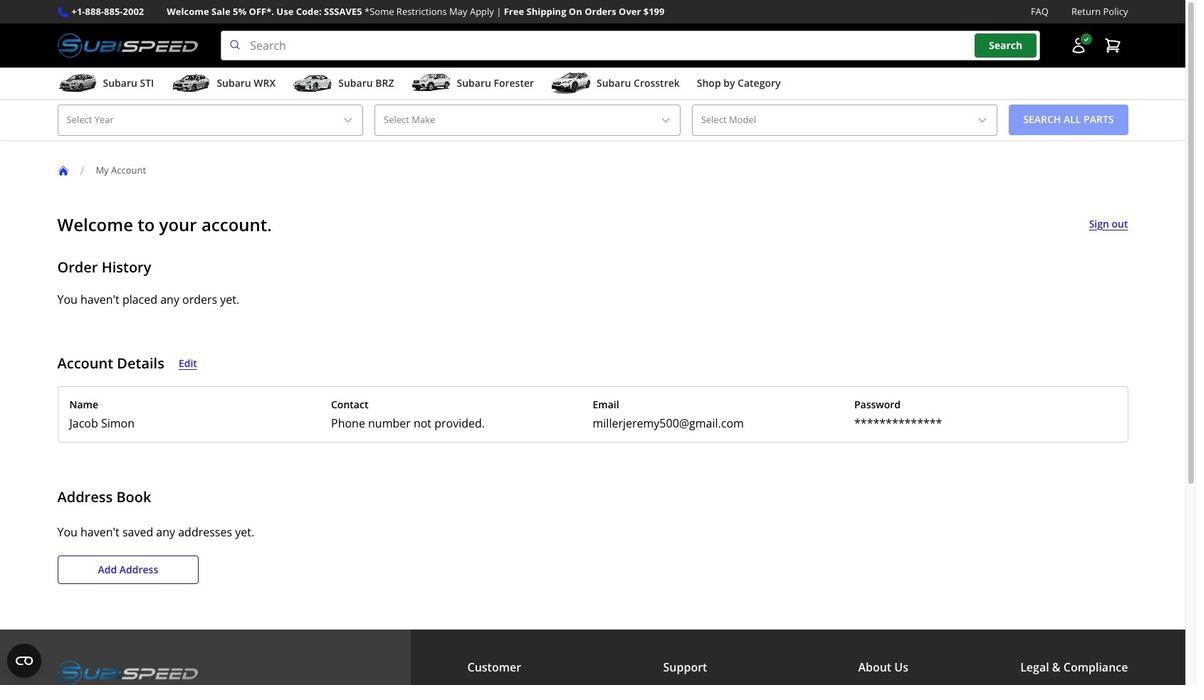 Task type: vqa. For each thing, say whether or not it's contained in the screenshot.
button icon
no



Task type: locate. For each thing, give the bounding box(es) containing it.
search input field
[[221, 31, 1040, 61]]

a subaru sti thumbnail image image
[[57, 73, 97, 94]]

1 vertical spatial subispeed logo image
[[57, 658, 198, 686]]

subispeed logo image
[[57, 31, 198, 61], [57, 658, 198, 686]]

0 vertical spatial subispeed logo image
[[57, 31, 198, 61]]

a subaru wrx thumbnail image image
[[171, 73, 211, 94]]

a subaru forester thumbnail image image
[[411, 73, 451, 94]]

account image
[[1070, 37, 1087, 54]]

home image
[[57, 165, 69, 176]]

1 subispeed logo image from the top
[[57, 31, 198, 61]]

select model image
[[977, 115, 989, 126]]

open widget image
[[7, 645, 41, 679]]

Select Make button
[[375, 105, 681, 136]]

a subaru crosstrek thumbnail image image
[[551, 73, 591, 94]]



Task type: describe. For each thing, give the bounding box(es) containing it.
2 subispeed logo image from the top
[[57, 658, 198, 686]]

Select Year button
[[57, 105, 363, 136]]

a subaru brz thumbnail image image
[[293, 73, 333, 94]]

Select Model button
[[692, 105, 998, 136]]

select year image
[[343, 115, 354, 126]]

select make image
[[660, 115, 671, 126]]



